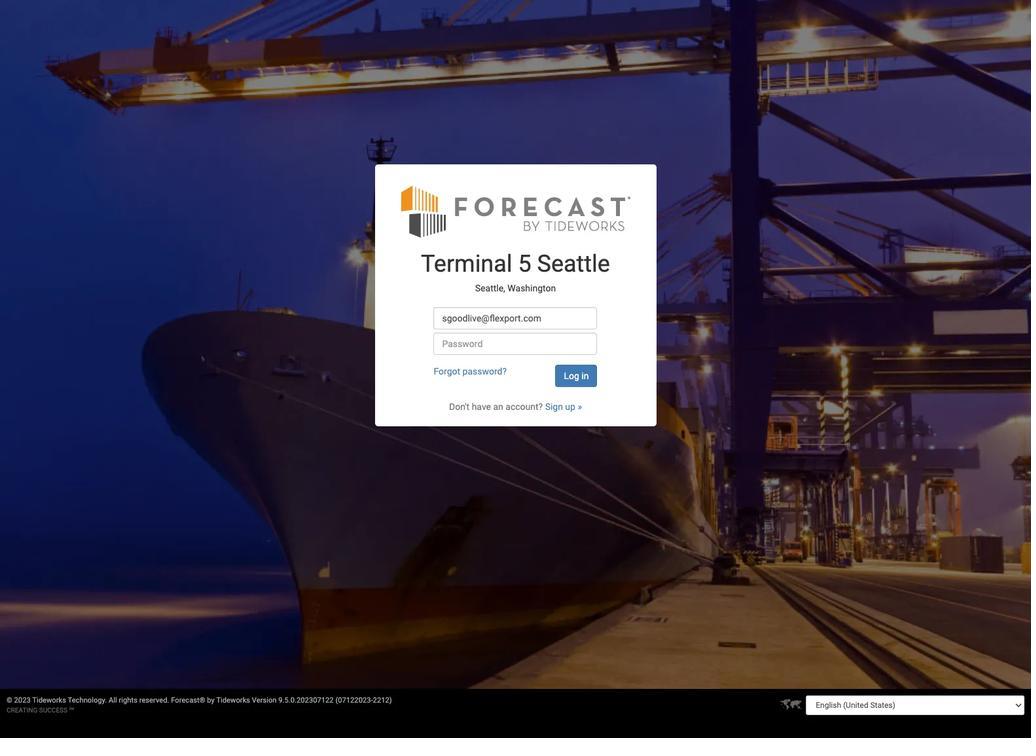 Task type: describe. For each thing, give the bounding box(es) containing it.
all
[[109, 696, 117, 705]]

account?
[[506, 401, 543, 412]]

forecast®
[[171, 696, 205, 705]]

log
[[564, 371, 580, 381]]

seattle,
[[475, 283, 506, 294]]

washington
[[508, 283, 556, 294]]

2 tideworks from the left
[[216, 696, 250, 705]]

log in button
[[556, 365, 598, 387]]

creating
[[7, 707, 38, 714]]

forgot password? log in
[[434, 366, 589, 381]]

terminal
[[421, 250, 513, 278]]

up
[[566, 401, 576, 412]]

5
[[518, 250, 532, 278]]

9.5.0.202307122
[[279, 696, 334, 705]]

terminal 5 seattle seattle, washington
[[421, 250, 611, 294]]

Password password field
[[434, 333, 598, 355]]

forgot password? link
[[434, 366, 507, 377]]

don't
[[449, 401, 470, 412]]

1 tideworks from the left
[[32, 696, 66, 705]]

in
[[582, 371, 589, 381]]

by
[[207, 696, 215, 705]]

don't have an account? sign up »
[[449, 401, 582, 412]]

reserved.
[[139, 696, 169, 705]]



Task type: vqa. For each thing, say whether or not it's contained in the screenshot.
the Forgot password? link
yes



Task type: locate. For each thing, give the bounding box(es) containing it.
success
[[39, 707, 68, 714]]

tideworks right by
[[216, 696, 250, 705]]

© 2023 tideworks technology. all rights reserved. forecast® by tideworks version 9.5.0.202307122 (07122023-2212) creating success ℠
[[7, 696, 392, 714]]

©
[[7, 696, 12, 705]]

tideworks up success
[[32, 696, 66, 705]]

Email or username text field
[[434, 307, 598, 329]]

sign
[[545, 401, 563, 412]]

tideworks
[[32, 696, 66, 705], [216, 696, 250, 705]]

version
[[252, 696, 277, 705]]

sign up » link
[[545, 401, 582, 412]]

℠
[[69, 707, 74, 714]]

rights
[[119, 696, 138, 705]]

»
[[578, 401, 582, 412]]

(07122023-
[[336, 696, 373, 705]]

0 horizontal spatial tideworks
[[32, 696, 66, 705]]

forecast® by tideworks image
[[401, 184, 631, 238]]

seattle
[[538, 250, 611, 278]]

an
[[494, 401, 504, 412]]

password?
[[463, 366, 507, 377]]

2023
[[14, 696, 31, 705]]

technology.
[[68, 696, 107, 705]]

forgot
[[434, 366, 461, 377]]

1 horizontal spatial tideworks
[[216, 696, 250, 705]]

have
[[472, 401, 491, 412]]

2212)
[[373, 696, 392, 705]]



